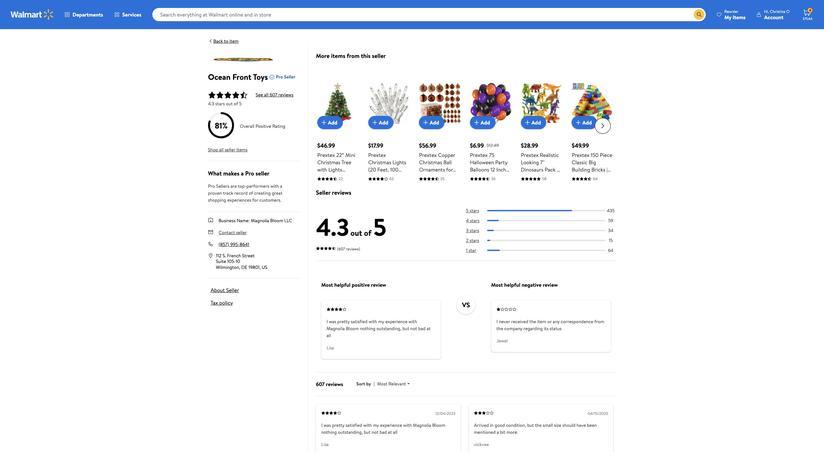 Task type: describe. For each thing, give the bounding box(es) containing it.
lights right the twinkle
[[386, 232, 400, 239]]

for inside $49.99 prextex 150 piece classic big building bricks | compatible with most major brands, stem toy large building bricks set for all ages, boys & girls| large toy blocks |toy building blocks
[[596, 203, 603, 210]]

and inside $56.99 prextex copper christmas ball ornaments for christmas decorations - 36 pieces xmas tree shatterproof ornaments with hanging loop for holiday and party decoration (combo of 6 styles in 3 sizes)
[[438, 217, 446, 224]]

(857) 995-8641
[[219, 241, 249, 248]]

0 horizontal spatial blocks
[[572, 224, 587, 232]]

100
[[391, 166, 399, 173]]

performers
[[247, 183, 269, 189]]

5 inside see all 607 reviews 4.3 stars out of 5
[[239, 100, 242, 107]]

jewel
[[497, 338, 508, 344]]

2 horizontal spatial 5
[[466, 207, 469, 214]]

0 vertical spatial not
[[411, 325, 417, 332]]

more items from this seller
[[316, 52, 386, 60]]

1 vertical spatial building
[[586, 195, 605, 203]]

add button for $46.99
[[318, 116, 343, 129]]

3 inside $56.99 prextex copper christmas ball ornaments for christmas decorations - 36 pieces xmas tree shatterproof ornaments with hanging loop for holiday and party decoration (combo of 6 styles in 3 sizes)
[[440, 239, 442, 246]]

services
[[122, 11, 141, 18]]

ornaments inside $46.99 prextex 22" mini christmas tree with lights ornaments and presents - small christmas tree with lights christmas table decorations | little christmas tree - warm white, green
[[318, 173, 343, 181]]

tree left green
[[318, 224, 327, 232]]

2 add to cart image from the left
[[371, 119, 379, 127]]

reorder my items
[[725, 8, 746, 21]]

party inside $56.99 prextex copper christmas ball ornaments for christmas decorations - 36 pieces xmas tree shatterproof ornaments with hanging loop for holiday and party decoration (combo of 6 styles in 3 sizes)
[[447, 217, 460, 224]]

warm inside $17.99 prextex christmas lights (20 feet, 100 lights) - clear white christmas tree lights with white wire - indoor/outdoor waterproof string lights - warm white twinkle lights
[[368, 224, 382, 232]]

decorations inside $56.99 prextex copper christmas ball ornaments for christmas decorations - 36 pieces xmas tree shatterproof ornaments with hanging loop for holiday and party decoration (combo of 6 styles in 3 sizes)
[[419, 181, 447, 188]]

seller right shop
[[225, 146, 236, 153]]

0 vertical spatial nothing
[[360, 325, 376, 332]]

received
[[512, 318, 529, 325]]

4 for 4 $75.64
[[810, 7, 812, 13]]

sort by |
[[357, 381, 375, 388]]

5 stars
[[466, 207, 479, 214]]

seller up performers
[[256, 169, 270, 178]]

prextex copper christmas ball ornaments for christmas decorations - 36 pieces xmas tree shatterproof ornaments with hanging loop for holiday and party decoration (combo of 6 styles in 3 sizes) image
[[419, 82, 461, 124]]

pack
[[545, 166, 556, 173]]

book,
[[543, 203, 556, 210]]

0 vertical spatial bricks
[[592, 166, 606, 173]]

34
[[609, 227, 614, 234]]

waterproof
[[368, 210, 395, 217]]

0 horizontal spatial not
[[372, 429, 379, 436]]

lights up clear
[[393, 159, 407, 166]]

,
[[260, 264, 261, 271]]

for down the copper
[[446, 166, 453, 173]]

1
[[466, 247, 468, 254]]

0 horizontal spatial bloom
[[270, 217, 283, 224]]

4.3 inside see all 607 reviews 4.3 stars out of 5
[[208, 100, 214, 107]]

seller for pro seller
[[284, 74, 296, 80]]

star
[[469, 247, 477, 254]]

add to cart image for $28.99
[[524, 119, 532, 127]]

product group containing $6.99
[[470, 69, 512, 254]]

ocean front toys
[[208, 71, 268, 82]]

1 vertical spatial toy
[[599, 217, 607, 224]]

out inside 4.3 out of 5
[[351, 227, 362, 238]]

81%
[[215, 120, 228, 131]]

customers.
[[260, 197, 281, 203]]

0 vertical spatial satisfied
[[351, 318, 368, 325]]

$6.99 $12.49 prextex 75 halloween party balloons 12 inch black, orange and purple balloons with black ribbon for halloween decorations, color themed party, weddings, baby shower, birthday parties, helium quality
[[470, 142, 508, 254]]

1 horizontal spatial blocks
[[592, 232, 607, 239]]

1 horizontal spatial 4.3
[[316, 210, 349, 243]]

1 vertical spatial at
[[388, 429, 392, 436]]

next slide for sellerpage list image
[[595, 118, 611, 134]]

$56.99 prextex copper christmas ball ornaments for christmas decorations - 36 pieces xmas tree shatterproof ornaments with hanging loop for holiday and party decoration (combo of 6 styles in 3 sizes)
[[419, 142, 460, 246]]

about
[[211, 287, 225, 294]]

orange
[[485, 173, 502, 181]]

62
[[390, 176, 394, 182]]

from inside i never received the item or any correspondence from the company regarding its status
[[595, 318, 605, 325]]

- right 'waterproof'
[[399, 217, 401, 224]]

for right "loop"
[[452, 210, 459, 217]]

prextex christmas lights (20 feet, 100 lights) - clear white christmas tree lights with white wire - indoor/outdoor waterproof string lights - warm white twinkle lights image
[[368, 82, 410, 124]]

0 vertical spatial building
[[572, 166, 591, 173]]

about seller button
[[208, 287, 242, 294]]

112 s. french street suite 105-10 wilmington, de 19801 , us
[[216, 252, 268, 271]]

realistic
[[540, 152, 559, 159]]

tree up 22
[[342, 159, 352, 166]]

2 add from the left
[[379, 119, 389, 126]]

boys inside the $28.99 prextex realistic looking 7" dinosaurs pack of 12 large plastic assorted dinosaur figures with educational dinosaur book, large dinosaur figures, plastic dinosaurs, dinosaur toys set for kids, boys
[[541, 239, 552, 246]]

Search search field
[[152, 8, 706, 21]]

ornaments up holiday
[[419, 203, 445, 210]]

ball
[[444, 159, 452, 166]]

a inside pro sellers are top-performers with a proven track record of creating great shopping experiences for customers.
[[280, 183, 282, 189]]

$17.99 prextex christmas lights (20 feet, 100 lights) - clear white christmas tree lights with white wire - indoor/outdoor waterproof string lights - warm white twinkle lights
[[368, 142, 407, 239]]

0 vertical spatial the
[[530, 318, 536, 325]]

0 vertical spatial lisa
[[327, 345, 334, 351]]

1 horizontal spatial 64
[[608, 247, 614, 254]]

2 vertical spatial magnolia
[[413, 422, 431, 429]]

1 balloons from the top
[[470, 166, 490, 173]]

s.
[[223, 252, 226, 259]]

add for $6.99
[[481, 119, 490, 126]]

about seller
[[211, 287, 239, 294]]

helpful for positive
[[334, 281, 351, 289]]

with inside $17.99 prextex christmas lights (20 feet, 100 lights) - clear white christmas tree lights with white wire - indoor/outdoor waterproof string lights - warm white twinkle lights
[[395, 188, 404, 195]]

or
[[548, 318, 552, 325]]

review for most helpful negative review
[[543, 281, 558, 289]]

4 $75.64
[[803, 7, 813, 21]]

stars for 4 stars
[[470, 217, 480, 224]]

2 horizontal spatial bloom
[[433, 422, 446, 429]]

set inside $49.99 prextex 150 piece classic big building bricks | compatible with most major brands, stem toy large building bricks set for all ages, boys & girls| large toy blocks |toy building blocks
[[587, 203, 595, 210]]

prextex for $28.99
[[521, 152, 539, 159]]

8641
[[240, 241, 249, 248]]

add for $56.99
[[430, 119, 439, 126]]

product group containing $46.99
[[318, 69, 359, 239]]

makes
[[223, 169, 240, 178]]

most relevant button
[[377, 381, 412, 388]]

1 vertical spatial plastic
[[541, 217, 556, 224]]

decorations inside $46.99 prextex 22" mini christmas tree with lights ornaments and presents - small christmas tree with lights christmas table decorations | little christmas tree - warm white, green
[[318, 210, 346, 217]]

$28.99
[[521, 142, 539, 150]]

ages,
[[572, 210, 585, 217]]

for inside the $28.99 prextex realistic looking 7" dinosaurs pack of 12 large plastic assorted dinosaur figures with educational dinosaur book, large dinosaur figures, plastic dinosaurs, dinosaur toys set for kids, boys
[[521, 239, 528, 246]]

tree inside $56.99 prextex copper christmas ball ornaments for christmas decorations - 36 pieces xmas tree shatterproof ornaments with hanging loop for holiday and party decoration (combo of 6 styles in 3 sizes)
[[448, 188, 458, 195]]

street
[[242, 252, 255, 259]]

add to cart image for $6.99
[[473, 119, 481, 127]]

regarding
[[524, 325, 543, 332]]

36 inside $56.99 prextex copper christmas ball ornaments for christmas decorations - 36 pieces xmas tree shatterproof ornaments with hanging loop for holiday and party decoration (combo of 6 styles in 3 sizes)
[[452, 181, 458, 188]]

Walmart Site-Wide search field
[[152, 8, 706, 21]]

all inside see all 607 reviews 4.3 stars out of 5
[[264, 91, 269, 98]]

- left green
[[329, 224, 331, 232]]

positive
[[352, 281, 370, 289]]

1 horizontal spatial 36
[[492, 176, 496, 182]]

12/04/2023
[[436, 411, 456, 417]]

add button for $28.99
[[521, 116, 547, 129]]

what
[[208, 169, 222, 178]]

(857) 995-8641 link
[[219, 241, 249, 248]]

add to cart image for $46.99
[[320, 119, 328, 127]]

0 horizontal spatial items
[[237, 146, 248, 153]]

back to item
[[213, 38, 239, 44]]

ornaments up the 35
[[419, 166, 445, 173]]

prextex for $56.99
[[419, 152, 437, 159]]

track
[[223, 190, 233, 196]]

- left 62
[[385, 173, 387, 181]]

of inside the $28.99 prextex realistic looking 7" dinosaurs pack of 12 large plastic assorted dinosaur figures with educational dinosaur book, large dinosaur figures, plastic dinosaurs, dinosaur toys set for kids, boys
[[557, 166, 562, 173]]

large down with
[[521, 210, 534, 217]]

i for most helpful negative review
[[497, 318, 498, 325]]

0 horizontal spatial bad
[[380, 429, 387, 436]]

have
[[577, 422, 586, 429]]

(607 reviews) link
[[316, 245, 360, 252]]

reviews inside see all 607 reviews 4.3 stars out of 5
[[279, 91, 294, 98]]

progress bar for 64
[[488, 250, 606, 251]]

2 vertical spatial white
[[383, 224, 397, 232]]

add to cart image for $56.99
[[422, 119, 430, 127]]

color
[[470, 217, 483, 224]]

styles
[[419, 239, 433, 246]]

policy
[[219, 299, 233, 307]]

1 vertical spatial was
[[324, 422, 331, 429]]

1 halloween from the top
[[470, 159, 494, 166]]

themed
[[484, 217, 503, 224]]

ribbon
[[484, 195, 500, 203]]

large left 58
[[527, 173, 540, 181]]

1 vertical spatial my
[[373, 422, 379, 429]]

105-
[[227, 258, 236, 265]]

$49.99 prextex 150 piece classic big building bricks | compatible with most major brands, stem toy large building bricks set for all ages, boys & girls| large toy blocks |toy building blocks
[[572, 142, 613, 239]]

twinkle
[[368, 232, 385, 239]]

0 vertical spatial toys
[[253, 71, 268, 82]]

0 vertical spatial item
[[230, 38, 239, 44]]

helpful for negative
[[505, 281, 521, 289]]

progress bar for 59
[[488, 220, 606, 221]]

0 vertical spatial items
[[331, 52, 346, 60]]

of inside $56.99 prextex copper christmas ball ornaments for christmas decorations - 36 pieces xmas tree shatterproof ornaments with hanging loop for holiday and party decoration (combo of 6 styles in 3 sizes)
[[439, 232, 444, 239]]

business
[[219, 217, 236, 224]]

(combo
[[419, 232, 438, 239]]

2 halloween from the top
[[470, 203, 494, 210]]

major
[[585, 181, 598, 188]]

christmas down 22
[[318, 188, 341, 195]]

0 vertical spatial plastic
[[541, 173, 556, 181]]

2 add button from the left
[[368, 116, 394, 129]]

most for most helpful negative review
[[492, 281, 503, 289]]

services button
[[109, 7, 147, 23]]

0 horizontal spatial but
[[364, 429, 371, 436]]

0 horizontal spatial a
[[241, 169, 244, 178]]

pro sellers are top-performers with a proven track record of creating great shopping experiences for customers.
[[208, 183, 283, 203]]

0 vertical spatial but
[[403, 325, 409, 332]]

- left small
[[339, 181, 341, 188]]

item inside i never received the item or any correspondence from the company regarding its status
[[538, 318, 547, 325]]

2 vertical spatial building
[[572, 232, 591, 239]]

vickvee
[[474, 441, 489, 448]]

business name: magnolia bloom llc
[[219, 217, 292, 224]]

hanging
[[419, 210, 439, 217]]

french
[[227, 252, 241, 259]]

compatible
[[572, 173, 599, 181]]

o
[[787, 8, 790, 14]]

$17.99
[[368, 142, 384, 150]]

black,
[[470, 173, 484, 181]]

christmas up green
[[331, 217, 354, 224]]

for inside pro sellers are top-performers with a proven track record of creating great shopping experiences for customers.
[[252, 197, 258, 203]]

seller reviews
[[316, 189, 352, 197]]

dinosaurs,
[[521, 224, 545, 232]]

back
[[213, 38, 223, 44]]

1 star
[[466, 247, 477, 254]]

progress bar for 34
[[488, 230, 606, 231]]

more
[[316, 52, 330, 60]]

1 horizontal spatial 607
[[316, 381, 325, 388]]

1 vertical spatial white
[[368, 195, 382, 203]]

holiday
[[419, 217, 437, 224]]

1 horizontal spatial at
[[427, 325, 431, 332]]

tree inside $17.99 prextex christmas lights (20 feet, 100 lights) - clear white christmas tree lights with white wire - indoor/outdoor waterproof string lights - warm white twinkle lights
[[368, 188, 378, 195]]

never
[[499, 318, 510, 325]]

progress bar for 435
[[488, 210, 606, 211]]

0 horizontal spatial magnolia
[[251, 217, 269, 224]]

christmas up the pieces
[[419, 173, 442, 181]]

any
[[553, 318, 560, 325]]

1 horizontal spatial bad
[[419, 325, 426, 332]]

baby
[[470, 232, 481, 239]]

1 vertical spatial bricks
[[572, 203, 586, 210]]

1 horizontal spatial 5
[[374, 210, 387, 243]]

clear
[[388, 173, 401, 181]]

seller for about seller
[[226, 287, 239, 294]]

with inside $6.99 $12.49 prextex 75 halloween party balloons 12 inch black, orange and purple balloons with black ribbon for halloween decorations, color themed party, weddings, baby shower, birthday parties, helium quality
[[491, 188, 501, 195]]

22
[[339, 176, 343, 182]]

&
[[598, 210, 602, 217]]

a inside the arrived in good condition, but the small size should have been mentioned a bit more.
[[497, 429, 499, 436]]

hi,
[[765, 8, 770, 14]]

its
[[544, 325, 549, 332]]

mentioned
[[474, 429, 496, 436]]

1 vertical spatial outstanding,
[[338, 429, 363, 436]]

0 vertical spatial my
[[378, 318, 384, 325]]

1 horizontal spatial magnolia
[[327, 325, 345, 332]]

$46.99
[[318, 142, 335, 150]]

- right wire
[[395, 195, 397, 203]]

search icon image
[[697, 12, 702, 17]]



Task type: vqa. For each thing, say whether or not it's contained in the screenshot.
Gift
no



Task type: locate. For each thing, give the bounding box(es) containing it.
1 horizontal spatial party
[[496, 159, 508, 166]]

i
[[327, 318, 328, 325], [497, 318, 498, 325], [321, 422, 323, 429]]

tax policy button
[[208, 299, 236, 307]]

1 vertical spatial the
[[497, 325, 504, 332]]

prextex for $17.99
[[368, 152, 386, 159]]

balloons down black, at right top
[[470, 188, 490, 195]]

2 vertical spatial but
[[364, 429, 371, 436]]

1 vertical spatial i was pretty satisfied with my experience with magnolia bloom nothing outstanding, but not bad at all
[[321, 422, 446, 436]]

loop
[[440, 210, 451, 217]]

0 vertical spatial |
[[607, 166, 608, 173]]

0 vertical spatial set
[[587, 203, 595, 210]]

1 review from the left
[[371, 281, 386, 289]]

0 horizontal spatial add to cart image
[[473, 119, 481, 127]]

warm inside $46.99 prextex 22" mini christmas tree with lights ornaments and presents - small christmas tree with lights christmas table decorations | little christmas tree - warm white, green
[[332, 224, 345, 232]]

4 for 4 stars
[[466, 217, 469, 224]]

prextex for $49.99
[[572, 152, 590, 159]]

prextex inside $17.99 prextex christmas lights (20 feet, 100 lights) - clear white christmas tree lights with white wire - indoor/outdoor waterproof string lights - warm white twinkle lights
[[368, 152, 386, 159]]

1 prextex from the left
[[318, 152, 335, 159]]

0 vertical spatial reviews
[[279, 91, 294, 98]]

seller right this
[[372, 52, 386, 60]]

add up the $56.99 at top right
[[430, 119, 439, 126]]

tree down 22
[[342, 188, 352, 195]]

tree right xmas
[[448, 188, 458, 195]]

1 vertical spatial toys
[[543, 232, 553, 239]]

2 review from the left
[[543, 281, 558, 289]]

arrived in good condition, but the small size should have been mentioned a bit more.
[[474, 422, 597, 436]]

from right correspondence
[[595, 318, 605, 325]]

product group containing $28.99
[[521, 69, 563, 246]]

add to cart image
[[320, 119, 328, 127], [371, 119, 379, 127], [422, 119, 430, 127], [575, 119, 583, 127]]

$12.49
[[487, 142, 499, 149]]

2
[[466, 237, 469, 244]]

mini
[[346, 152, 355, 159]]

good
[[495, 422, 505, 429]]

stars up party,
[[470, 217, 480, 224]]

64 down 15
[[608, 247, 614, 254]]

from
[[347, 52, 360, 60], [595, 318, 605, 325]]

1 horizontal spatial warm
[[368, 224, 382, 232]]

lights down presents
[[329, 195, 342, 203]]

1 vertical spatial |
[[347, 210, 348, 217]]

2 progress bar from the top
[[488, 220, 606, 221]]

reviews down small
[[332, 189, 352, 197]]

reorder
[[725, 8, 739, 14]]

product group containing $17.99
[[368, 69, 410, 239]]

the left small
[[535, 422, 542, 429]]

12 down looking
[[521, 173, 526, 181]]

1 vertical spatial from
[[595, 318, 605, 325]]

lights down indoor/outdoor
[[383, 217, 397, 224]]

of inside 4.3 out of 5
[[364, 227, 372, 238]]

36
[[492, 176, 496, 182], [452, 181, 458, 188]]

4 progress bar from the top
[[488, 240, 606, 241]]

1 vertical spatial but
[[528, 422, 534, 429]]

prextex 22" mini christmas tree with lights ornaments and presents - small christmas tree with lights christmas table decorations | little christmas tree - warm white, green image
[[318, 82, 359, 124]]

i for most helpful positive review
[[327, 318, 328, 325]]

0 vertical spatial seller
[[284, 74, 296, 80]]

0 vertical spatial was
[[329, 318, 336, 325]]

the
[[530, 318, 536, 325], [497, 325, 504, 332], [535, 422, 542, 429]]

toys inside the $28.99 prextex realistic looking 7" dinosaurs pack of 12 large plastic assorted dinosaur figures with educational dinosaur book, large dinosaur figures, plastic dinosaurs, dinosaur toys set for kids, boys
[[543, 232, 553, 239]]

1 vertical spatial not
[[372, 429, 379, 436]]

5 progress bar from the top
[[488, 250, 606, 251]]

4 prextex from the left
[[470, 152, 488, 159]]

5 up 4 stars
[[466, 207, 469, 214]]

with
[[521, 195, 532, 203]]

stars for 3 stars
[[470, 227, 479, 234]]

2 helpful from the left
[[505, 281, 521, 289]]

most
[[572, 181, 584, 188], [321, 281, 333, 289], [492, 281, 503, 289], [377, 381, 388, 388]]

for inside $6.99 $12.49 prextex 75 halloween party balloons 12 inch black, orange and purple balloons with black ribbon for halloween decorations, color themed party, weddings, baby shower, birthday parties, helium quality
[[501, 195, 508, 203]]

$56.99
[[419, 142, 437, 150]]

36 right the 35
[[452, 181, 458, 188]]

add button for $6.99
[[470, 116, 496, 129]]

bloom
[[270, 217, 283, 224], [346, 325, 359, 332], [433, 422, 446, 429]]

most for most helpful positive review
[[321, 281, 333, 289]]

sellers
[[216, 183, 230, 189]]

prextex inside the $28.99 prextex realistic looking 7" dinosaurs pack of 12 large plastic assorted dinosaur figures with educational dinosaur book, large dinosaur figures, plastic dinosaurs, dinosaur toys set for kids, boys
[[521, 152, 539, 159]]

0 vertical spatial boys
[[586, 210, 597, 217]]

1 vertical spatial set
[[554, 232, 562, 239]]

64 inside product group
[[593, 176, 598, 182]]

my
[[725, 13, 732, 21]]

pro for sellers
[[208, 183, 215, 189]]

items up what makes a pro seller
[[237, 146, 248, 153]]

5 prextex from the left
[[521, 152, 539, 159]]

plastic down book,
[[541, 217, 556, 224]]

of inside see all 607 reviews 4.3 stars out of 5
[[234, 100, 238, 107]]

toy right stem
[[605, 188, 612, 195]]

1 horizontal spatial and
[[438, 217, 446, 224]]

(607
[[337, 246, 345, 252]]

i never received the item or any correspondence from the company regarding its status
[[497, 318, 605, 332]]

item right to
[[230, 38, 239, 44]]

building down the girls|
[[572, 232, 591, 239]]

add button up $17.99
[[368, 116, 394, 129]]

1 horizontal spatial pro
[[245, 169, 254, 178]]

4 add to cart image from the left
[[575, 119, 583, 127]]

add button up $6.99
[[470, 116, 496, 129]]

and right 22
[[345, 173, 353, 181]]

white
[[368, 181, 382, 188], [368, 195, 382, 203], [383, 224, 397, 232]]

1 vertical spatial bloom
[[346, 325, 359, 332]]

1 vertical spatial items
[[237, 146, 248, 153]]

progress bar
[[488, 210, 606, 211], [488, 220, 606, 221], [488, 230, 606, 231], [488, 240, 606, 241], [488, 250, 606, 251]]

12 inside $6.99 $12.49 prextex 75 halloween party balloons 12 inch black, orange and purple balloons with black ribbon for halloween decorations, color themed party, weddings, baby shower, birthday parties, helium quality
[[491, 166, 495, 173]]

1 vertical spatial lisa
[[321, 441, 329, 448]]

party right 75 at top
[[496, 159, 508, 166]]

with inside pro sellers are top-performers with a proven track record of creating great shopping experiences for customers.
[[271, 183, 279, 189]]

set right kids,
[[554, 232, 562, 239]]

warm right little
[[332, 224, 345, 232]]

product group containing $56.99
[[419, 69, 461, 246]]

1 vertical spatial balloons
[[470, 188, 490, 195]]

but inside the arrived in good condition, but the small size should have been mentioned a bit more.
[[528, 422, 534, 429]]

-
[[385, 173, 387, 181], [339, 181, 341, 188], [449, 181, 451, 188], [395, 195, 397, 203], [399, 217, 401, 224], [329, 224, 331, 232]]

i inside i never received the item or any correspondence from the company regarding its status
[[497, 318, 498, 325]]

1 product group from the left
[[318, 69, 359, 239]]

1 add button from the left
[[318, 116, 343, 129]]

0 horizontal spatial 64
[[593, 176, 598, 182]]

3 stars
[[466, 227, 479, 234]]

add to cart image up $49.99
[[575, 119, 583, 127]]

$46.99 prextex 22" mini christmas tree with lights ornaments and presents - small christmas tree with lights christmas table decorations | little christmas tree - warm white, green
[[318, 142, 355, 239]]

1 vertical spatial experience
[[380, 422, 402, 429]]

1 horizontal spatial 3
[[466, 227, 469, 234]]

150
[[591, 152, 599, 159]]

add for $49.99
[[583, 119, 592, 126]]

us
[[262, 264, 268, 271]]

prextex 75 halloween party balloons 12 inch black, orange and purple balloons with black ribbon for halloween decorations, color themed party, weddings, baby shower, birthday parties, helium quality image
[[470, 82, 512, 124]]

decorations
[[419, 181, 447, 188], [318, 210, 346, 217]]

of left 6
[[439, 232, 444, 239]]

helpful left "positive"
[[334, 281, 351, 289]]

2 horizontal spatial but
[[528, 422, 534, 429]]

small
[[543, 422, 553, 429]]

1 add to cart image from the left
[[320, 119, 328, 127]]

top-
[[238, 183, 247, 189]]

prextex 150 piece classic big building bricks | compatible with most major brands, stem toy large building bricks set for all ages, boys & girls| large toy blocks |toy building blocks image
[[572, 82, 614, 124]]

| inside $49.99 prextex 150 piece classic big building bricks | compatible with most major brands, stem toy large building bricks set for all ages, boys & girls| large toy blocks |toy building blocks
[[607, 166, 608, 173]]

stars for 2 stars
[[470, 237, 479, 244]]

decorations down seller reviews
[[318, 210, 346, 217]]

4
[[810, 7, 812, 13], [466, 217, 469, 224]]

3 add from the left
[[430, 119, 439, 126]]

plastic up figures
[[541, 173, 556, 181]]

toys right kids,
[[543, 232, 553, 239]]

0 vertical spatial 607
[[270, 91, 277, 98]]

add button for $56.99
[[419, 116, 445, 129]]

for down creating
[[252, 197, 258, 203]]

prextex inside $56.99 prextex copper christmas ball ornaments for christmas decorations - 36 pieces xmas tree shatterproof ornaments with hanging loop for holiday and party decoration (combo of 6 styles in 3 sizes)
[[419, 152, 437, 159]]

set left &
[[587, 203, 595, 210]]

boys
[[586, 210, 597, 217], [541, 239, 552, 246]]

0 horizontal spatial outstanding,
[[338, 429, 363, 436]]

review right negative
[[543, 281, 558, 289]]

for
[[446, 166, 453, 173], [501, 195, 508, 203], [252, 197, 258, 203], [596, 203, 603, 210], [452, 210, 459, 217], [521, 239, 528, 246]]

0 vertical spatial bad
[[419, 325, 426, 332]]

2 horizontal spatial i
[[497, 318, 498, 325]]

party up 6
[[447, 217, 460, 224]]

seller down name:
[[236, 229, 247, 236]]

toy left 59 on the right of the page
[[599, 217, 607, 224]]

in inside $56.99 prextex copper christmas ball ornaments for christmas decorations - 36 pieces xmas tree shatterproof ornaments with hanging loop for holiday and party decoration (combo of 6 styles in 3 sizes)
[[434, 239, 438, 246]]

pro seller
[[276, 74, 296, 80]]

large up ages,
[[572, 195, 585, 203]]

stars inside see all 607 reviews 4.3 stars out of 5
[[215, 100, 225, 107]]

| down piece
[[607, 166, 608, 173]]

product group containing $49.99
[[572, 69, 614, 239]]

warm down 'waterproof'
[[368, 224, 382, 232]]

|
[[607, 166, 608, 173], [347, 210, 348, 217], [374, 381, 375, 388]]

22"
[[336, 152, 344, 159]]

1 warm from the left
[[332, 224, 345, 232]]

stars for 5 stars
[[470, 207, 479, 214]]

3 left sizes)
[[440, 239, 442, 246]]

12 inside the $28.99 prextex realistic looking 7" dinosaurs pack of 12 large plastic assorted dinosaur figures with educational dinosaur book, large dinosaur figures, plastic dinosaurs, dinosaur toys set for kids, boys
[[521, 173, 526, 181]]

1 vertical spatial pretty
[[332, 422, 345, 429]]

| right the by
[[374, 381, 375, 388]]

0 vertical spatial halloween
[[470, 159, 494, 166]]

0 vertical spatial toy
[[605, 188, 612, 195]]

out inside see all 607 reviews 4.3 stars out of 5
[[226, 100, 233, 107]]

0 horizontal spatial |
[[347, 210, 348, 217]]

prextex down $49.99
[[572, 152, 590, 159]]

walmart image
[[11, 9, 54, 20]]

3 product group from the left
[[419, 69, 461, 246]]

pro for seller
[[276, 74, 283, 80]]

ocean front toys logo image
[[208, 55, 279, 64]]

1 vertical spatial reviews
[[332, 189, 352, 197]]

sort
[[357, 381, 365, 388]]

most for most relevant
[[377, 381, 388, 388]]

bricks up the girls|
[[572, 203, 586, 210]]

1 horizontal spatial 4
[[810, 7, 812, 13]]

1 vertical spatial out
[[351, 227, 362, 238]]

and inside $6.99 $12.49 prextex 75 halloween party balloons 12 inch black, orange and purple balloons with black ribbon for halloween decorations, color themed party, weddings, baby shower, birthday parties, helium quality
[[470, 181, 479, 188]]

building down major
[[586, 195, 605, 203]]

4 product group from the left
[[470, 69, 512, 254]]

with inside $56.99 prextex copper christmas ball ornaments for christmas decorations - 36 pieces xmas tree shatterproof ornaments with hanging loop for holiday and party decoration (combo of 6 styles in 3 sizes)
[[447, 203, 456, 210]]

christmas down 100
[[383, 181, 406, 188]]

account
[[765, 13, 784, 21]]

see
[[256, 91, 263, 98]]

copper
[[438, 152, 456, 159]]

0 horizontal spatial 607
[[270, 91, 277, 98]]

plastic
[[541, 173, 556, 181], [541, 217, 556, 224]]

reviews for 607 reviews
[[326, 381, 343, 388]]

add for $46.99
[[328, 119, 338, 126]]

and inside $46.99 prextex 22" mini christmas tree with lights ornaments and presents - small christmas tree with lights christmas table decorations | little christmas tree - warm white, green
[[345, 173, 353, 181]]

white down (20 on the top left of the page
[[368, 181, 382, 188]]

6 add button from the left
[[572, 116, 598, 129]]

0 vertical spatial balloons
[[470, 166, 490, 173]]

6 product group from the left
[[572, 69, 614, 239]]

reviews)
[[346, 246, 360, 252]]

3 progress bar from the top
[[488, 230, 606, 231]]

2 vertical spatial reviews
[[326, 381, 343, 388]]

dinosaur
[[521, 188, 542, 195], [521, 203, 542, 210], [535, 210, 556, 217], [521, 232, 542, 239]]

0 vertical spatial in
[[434, 239, 438, 246]]

string
[[368, 217, 382, 224]]

0 horizontal spatial pro
[[208, 183, 215, 189]]

0 vertical spatial a
[[241, 169, 244, 178]]

stars
[[215, 100, 225, 107], [470, 207, 479, 214], [470, 217, 480, 224], [470, 227, 479, 234], [470, 237, 479, 244]]

product group
[[318, 69, 359, 239], [368, 69, 410, 239], [419, 69, 461, 246], [470, 69, 512, 254], [521, 69, 563, 246], [572, 69, 614, 239]]

6 add from the left
[[583, 119, 592, 126]]

0 horizontal spatial 12
[[491, 166, 495, 173]]

blocks
[[572, 224, 587, 232], [592, 232, 607, 239]]

correspondence
[[561, 318, 594, 325]]

0 vertical spatial bloom
[[270, 217, 283, 224]]

5 product group from the left
[[521, 69, 563, 246]]

add button up '$28.99'
[[521, 116, 547, 129]]

boys inside $49.99 prextex 150 piece classic big building bricks | compatible with most major brands, stem toy large building bricks set for all ages, boys & girls| large toy blocks |toy building blocks
[[586, 210, 597, 217]]

1 vertical spatial pro
[[245, 169, 254, 178]]

out up '81%'
[[226, 100, 233, 107]]

little
[[318, 217, 329, 224]]

0 vertical spatial decorations
[[419, 181, 447, 188]]

white left wire
[[368, 195, 382, 203]]

0 horizontal spatial item
[[230, 38, 239, 44]]

more.
[[507, 429, 518, 436]]

prextex down '$28.99'
[[521, 152, 539, 159]]

lights down 62
[[380, 188, 393, 195]]

0 vertical spatial magnolia
[[251, 217, 269, 224]]

items right more
[[331, 52, 346, 60]]

36 right black, at right top
[[492, 176, 496, 182]]

in right styles
[[434, 239, 438, 246]]

4 inside 4 $75.64
[[810, 7, 812, 13]]

of down performers
[[249, 190, 253, 196]]

for right the ribbon
[[501, 195, 508, 203]]

add to cart image up the $56.99 at top right
[[422, 119, 430, 127]]

add button up the $56.99 at top right
[[419, 116, 445, 129]]

04/15/2020
[[588, 411, 609, 417]]

party,
[[470, 224, 484, 232]]

2 horizontal spatial pro
[[276, 74, 283, 80]]

front
[[233, 71, 252, 82]]

for left kids,
[[521, 239, 528, 246]]

0 horizontal spatial from
[[347, 52, 360, 60]]

christmas down $46.99
[[318, 159, 341, 166]]

and
[[345, 173, 353, 181], [470, 181, 479, 188], [438, 217, 446, 224]]

1 progress bar from the top
[[488, 210, 606, 211]]

with inside $49.99 prextex 150 piece classic big building bricks | compatible with most major brands, stem toy large building bricks set for all ages, boys & girls| large toy blocks |toy building blocks
[[600, 173, 610, 181]]

record
[[235, 190, 248, 196]]

0 horizontal spatial and
[[345, 173, 353, 181]]

set inside the $28.99 prextex realistic looking 7" dinosaurs pack of 12 large plastic assorted dinosaur figures with educational dinosaur book, large dinosaur figures, plastic dinosaurs, dinosaur toys set for kids, boys
[[554, 232, 562, 239]]

bit
[[500, 429, 506, 436]]

4 add from the left
[[481, 119, 490, 126]]

1 horizontal spatial boys
[[586, 210, 597, 217]]

0 vertical spatial experience
[[386, 318, 408, 325]]

5 add from the left
[[532, 119, 541, 126]]

1 vertical spatial boys
[[541, 239, 552, 246]]

2 balloons from the top
[[470, 188, 490, 195]]

with
[[318, 166, 327, 173], [600, 173, 610, 181], [271, 183, 279, 189], [395, 188, 404, 195], [491, 188, 501, 195], [318, 195, 327, 203], [447, 203, 456, 210], [369, 318, 377, 325], [409, 318, 417, 325], [363, 422, 372, 429], [404, 422, 412, 429]]

christmas up lights)
[[368, 159, 392, 166]]

1 vertical spatial 3
[[440, 239, 442, 246]]

add to cart image for $49.99
[[575, 119, 583, 127]]

prextex realistic looking 7" dinosaurs pack of 12 large plastic assorted dinosaur figures with educational dinosaur book, large dinosaur figures, plastic dinosaurs, dinosaur toys set for kids, boys image
[[521, 82, 563, 124]]

1 helpful from the left
[[334, 281, 351, 289]]

llc
[[284, 217, 292, 224]]

in inside the arrived in good condition, but the small size should have been mentioned a bit more.
[[490, 422, 494, 429]]

1 vertical spatial 4
[[466, 217, 469, 224]]

assorted
[[521, 181, 542, 188]]

decorations,
[[470, 210, 500, 217]]

experiences
[[227, 197, 251, 203]]

| up green
[[347, 210, 348, 217]]

2 horizontal spatial magnolia
[[413, 422, 431, 429]]

1 vertical spatial 607
[[316, 381, 325, 388]]

inch
[[497, 166, 506, 173]]

tree
[[342, 159, 352, 166], [342, 188, 352, 195], [368, 188, 378, 195], [448, 188, 458, 195], [318, 224, 327, 232]]

1 horizontal spatial |
[[374, 381, 375, 388]]

4 left color
[[466, 217, 469, 224]]

2 horizontal spatial a
[[497, 429, 499, 436]]

most helpful negative review
[[492, 281, 558, 289]]

1 horizontal spatial not
[[411, 325, 417, 332]]

ornaments up seller reviews
[[318, 173, 343, 181]]

0 vertical spatial i was pretty satisfied with my experience with magnolia bloom nothing outstanding, but not bad at all
[[327, 318, 431, 339]]

1 add from the left
[[328, 119, 338, 126]]

to
[[224, 38, 228, 44]]

party inside $6.99 $12.49 prextex 75 halloween party balloons 12 inch black, orange and purple balloons with black ribbon for halloween decorations, color themed party, weddings, baby shower, birthday parties, helium quality
[[496, 159, 508, 166]]

1 horizontal spatial item
[[538, 318, 547, 325]]

0 horizontal spatial at
[[388, 429, 392, 436]]

stars up 4 stars
[[470, 207, 479, 214]]

and right holiday
[[438, 217, 446, 224]]

balloons
[[470, 166, 490, 173], [470, 188, 490, 195]]

2 warm from the left
[[368, 224, 382, 232]]

- inside $56.99 prextex copper christmas ball ornaments for christmas decorations - 36 pieces xmas tree shatterproof ornaments with hanging loop for holiday and party decoration (combo of 6 styles in 3 sizes)
[[449, 181, 451, 188]]

prextex inside $49.99 prextex 150 piece classic big building bricks | compatible with most major brands, stem toy large building bricks set for all ages, boys & girls| large toy blocks |toy building blocks
[[572, 152, 590, 159]]

1 horizontal spatial a
[[280, 183, 282, 189]]

of right pack
[[557, 166, 562, 173]]

1 add to cart image from the left
[[473, 119, 481, 127]]

parties,
[[491, 239, 508, 246]]

but
[[403, 325, 409, 332], [528, 422, 534, 429], [364, 429, 371, 436]]

$6.99
[[470, 142, 484, 150]]

add button for $49.99
[[572, 116, 598, 129]]

indoor/outdoor
[[368, 203, 405, 210]]

experience
[[386, 318, 408, 325], [380, 422, 402, 429]]

4.3 down ocean
[[208, 100, 214, 107]]

contact
[[219, 229, 235, 236]]

the inside the arrived in good condition, but the small size should have been mentioned a bit more.
[[535, 422, 542, 429]]

1 vertical spatial seller
[[316, 189, 331, 197]]

1 horizontal spatial bricks
[[592, 166, 606, 173]]

progress bar for 15
[[488, 240, 606, 241]]

1 horizontal spatial review
[[543, 281, 558, 289]]

lights
[[393, 159, 407, 166], [329, 166, 342, 173], [380, 188, 393, 195], [329, 195, 342, 203], [383, 217, 397, 224], [386, 232, 400, 239]]

prextex down $6.99
[[470, 152, 488, 159]]

see all 607 reviews 4.3 stars out of 5
[[208, 91, 294, 107]]

3 left the baby
[[466, 227, 469, 234]]

piece
[[600, 152, 613, 159]]

(20
[[368, 166, 376, 173]]

name:
[[237, 217, 250, 224]]

prextex for $46.99
[[318, 152, 335, 159]]

christmas down seller reviews
[[318, 203, 341, 210]]

1 horizontal spatial decorations
[[419, 181, 447, 188]]

0 horizontal spatial nothing
[[321, 429, 337, 436]]

6 prextex from the left
[[572, 152, 590, 159]]

0 vertical spatial outstanding,
[[377, 325, 402, 332]]

1 horizontal spatial helpful
[[505, 281, 521, 289]]

out right green
[[351, 227, 362, 238]]

0 horizontal spatial 3
[[440, 239, 442, 246]]

0 vertical spatial white
[[368, 181, 382, 188]]

large left &
[[585, 217, 598, 224]]

add to cart image
[[473, 119, 481, 127], [524, 119, 532, 127]]

departments
[[73, 11, 103, 18]]

most inside $49.99 prextex 150 piece classic big building bricks | compatible with most major brands, stem toy large building bricks set for all ages, boys & girls| large toy blocks |toy building blocks
[[572, 181, 584, 188]]

the down never on the bottom right of page
[[497, 325, 504, 332]]

4 add button from the left
[[470, 116, 496, 129]]

3 add to cart image from the left
[[422, 119, 430, 127]]

2 product group from the left
[[368, 69, 410, 239]]

stars right 2
[[470, 237, 479, 244]]

2 add to cart image from the left
[[524, 119, 532, 127]]

of inside pro sellers are top-performers with a proven track record of creating great shopping experiences for customers.
[[249, 190, 253, 196]]

0 horizontal spatial i
[[321, 422, 323, 429]]

35
[[441, 176, 445, 182]]

0 vertical spatial from
[[347, 52, 360, 60]]

0 vertical spatial 3
[[466, 227, 469, 234]]

in
[[434, 239, 438, 246], [490, 422, 494, 429]]

2 prextex from the left
[[368, 152, 386, 159]]

58
[[542, 176, 547, 182]]

lights up 22
[[329, 166, 342, 173]]

5 add button from the left
[[521, 116, 547, 129]]

4 up $75.64
[[810, 7, 812, 13]]

reviews for seller reviews
[[332, 189, 352, 197]]

prextex down the $56.99 at top right
[[419, 152, 437, 159]]

review for most helpful positive review
[[371, 281, 386, 289]]

607 inside see all 607 reviews 4.3 stars out of 5
[[270, 91, 277, 98]]

pro inside pro sellers are top-performers with a proven track record of creating great shopping experiences for customers.
[[208, 183, 215, 189]]

kids,
[[529, 239, 540, 246]]

add up $12.49
[[481, 119, 490, 126]]

christmas left ball on the top of page
[[419, 159, 442, 166]]

1 vertical spatial satisfied
[[346, 422, 362, 429]]

white right string on the left of page
[[383, 224, 397, 232]]

0 horizontal spatial set
[[554, 232, 562, 239]]

0 horizontal spatial warm
[[332, 224, 345, 232]]

helpful left negative
[[505, 281, 521, 289]]

prextex inside $6.99 $12.49 prextex 75 halloween party balloons 12 inch black, orange and purple balloons with black ribbon for halloween decorations, color themed party, weddings, baby shower, birthday parties, helium quality
[[470, 152, 488, 159]]

stars up '81%'
[[215, 100, 225, 107]]

christmas
[[318, 159, 341, 166], [368, 159, 392, 166], [419, 159, 442, 166], [419, 173, 442, 181], [383, 181, 406, 188], [318, 188, 341, 195], [318, 203, 341, 210], [331, 217, 354, 224]]

prextex inside $46.99 prextex 22" mini christmas tree with lights ornaments and presents - small christmas tree with lights christmas table decorations | little christmas tree - warm white, green
[[318, 152, 335, 159]]

3 prextex from the left
[[419, 152, 437, 159]]

prextex down $17.99
[[368, 152, 386, 159]]

shop
[[208, 146, 218, 153]]

clear search field text image
[[686, 12, 692, 17]]

0 vertical spatial pretty
[[338, 318, 350, 325]]

| inside $46.99 prextex 22" mini christmas tree with lights ornaments and presents - small christmas tree with lights christmas table decorations | little christmas tree - warm white, green
[[347, 210, 348, 217]]

3 add button from the left
[[419, 116, 445, 129]]

add for $28.99
[[532, 119, 541, 126]]

add to cart image up $17.99
[[371, 119, 379, 127]]

0 horizontal spatial in
[[434, 239, 438, 246]]

stars down color
[[470, 227, 479, 234]]



